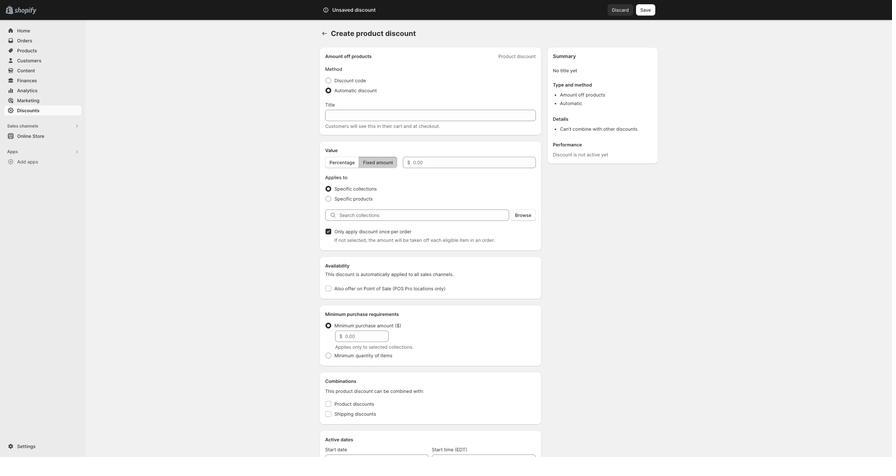 Task type: locate. For each thing, give the bounding box(es) containing it.
discounts
[[617, 126, 638, 132], [353, 402, 374, 407], [355, 412, 376, 417]]

1 horizontal spatial to
[[363, 345, 368, 350]]

1 specific from the top
[[335, 186, 352, 192]]

$ text field
[[413, 157, 536, 168], [345, 331, 389, 343]]

0 horizontal spatial will
[[351, 123, 358, 129]]

orders
[[17, 38, 32, 44]]

1 horizontal spatial product
[[499, 54, 516, 59]]

1 horizontal spatial start
[[432, 447, 443, 453]]

0 vertical spatial product
[[356, 29, 384, 38]]

is up on
[[356, 272, 360, 278]]

0 vertical spatial not
[[579, 152, 586, 158]]

0 vertical spatial this
[[325, 272, 335, 278]]

amount right fixed
[[377, 160, 393, 166]]

0 vertical spatial amount
[[377, 160, 393, 166]]

0 horizontal spatial yet
[[571, 68, 578, 74]]

to down "percentage" button
[[343, 175, 348, 181]]

amount
[[377, 160, 393, 166], [377, 238, 394, 243], [377, 323, 394, 329]]

to left all
[[409, 272, 413, 278]]

discounts for shipping discounts
[[355, 412, 376, 417]]

products up code
[[352, 54, 372, 59]]

not
[[579, 152, 586, 158], [339, 238, 346, 243]]

discounts up the shipping discounts
[[353, 402, 374, 407]]

1 vertical spatial purchase
[[356, 323, 376, 329]]

0 horizontal spatial be
[[384, 389, 389, 395]]

specific for specific collections
[[335, 186, 352, 192]]

be down order
[[403, 238, 409, 243]]

this down availability
[[325, 272, 335, 278]]

0 vertical spatial of
[[376, 286, 381, 292]]

0 vertical spatial off
[[344, 54, 351, 59]]

yet right title
[[571, 68, 578, 74]]

1 vertical spatial minimum
[[335, 323, 354, 329]]

$ down minimum purchase amount ($)
[[340, 334, 343, 340]]

1 vertical spatial and
[[404, 123, 412, 129]]

1 this from the top
[[325, 272, 335, 278]]

automatic down discount code
[[335, 88, 357, 93]]

title
[[561, 68, 569, 74]]

1 horizontal spatial $ text field
[[413, 157, 536, 168]]

product for product discounts
[[335, 402, 352, 407]]

purchase for amount
[[356, 323, 376, 329]]

product down search
[[356, 29, 384, 38]]

orders link
[[4, 36, 81, 46]]

1 horizontal spatial be
[[403, 238, 409, 243]]

locations
[[414, 286, 434, 292]]

0 vertical spatial discount
[[335, 78, 354, 83]]

also
[[335, 286, 344, 292]]

off left the each
[[424, 238, 430, 243]]

add apps
[[17, 159, 38, 165]]

amount inside amount off products automatic
[[560, 92, 577, 98]]

and right type
[[566, 82, 574, 88]]

all
[[415, 272, 419, 278]]

0 horizontal spatial not
[[339, 238, 346, 243]]

0 vertical spatial $ text field
[[413, 157, 536, 168]]

purchase up minimum purchase amount ($)
[[347, 312, 368, 318]]

cart
[[394, 123, 403, 129]]

amount down requirements
[[377, 323, 394, 329]]

product for this
[[336, 389, 353, 395]]

customers will see this in their cart and at checkout.
[[325, 123, 440, 129]]

browse
[[515, 213, 532, 218]]

their
[[382, 123, 392, 129]]

start down active
[[325, 447, 336, 453]]

active
[[587, 152, 600, 158]]

shipping
[[335, 412, 354, 417]]

2 specific from the top
[[335, 196, 352, 202]]

will down per
[[395, 238, 402, 243]]

$ for the right $ text field
[[408, 160, 411, 166]]

type
[[553, 82, 564, 88]]

discount down performance
[[553, 152, 573, 158]]

products down collections
[[354, 196, 373, 202]]

1 vertical spatial amount
[[560, 92, 577, 98]]

discount
[[355, 7, 376, 13], [385, 29, 416, 38], [517, 54, 536, 59], [358, 88, 377, 93], [359, 229, 378, 235], [336, 272, 355, 278], [354, 389, 373, 395]]

start date
[[325, 447, 347, 453]]

and left at
[[404, 123, 412, 129]]

start for start time (edt)
[[432, 447, 443, 453]]

0 vertical spatial purchase
[[347, 312, 368, 318]]

this product discount can be combined with:
[[325, 389, 424, 395]]

title
[[325, 102, 335, 108]]

yet right active
[[602, 152, 609, 158]]

this down combinations
[[325, 389, 335, 395]]

0 vertical spatial minimum
[[325, 312, 346, 318]]

in left an
[[471, 238, 475, 243]]

off inside amount off products automatic
[[579, 92, 585, 98]]

in right "this"
[[377, 123, 381, 129]]

minimum for minimum purchase amount ($)
[[335, 323, 354, 329]]

product discount
[[499, 54, 536, 59]]

unsaved discount
[[333, 7, 376, 13]]

quantity
[[356, 353, 374, 359]]

products inside amount off products automatic
[[586, 92, 606, 98]]

Start time (EDT) text field
[[446, 455, 536, 458]]

off
[[344, 54, 351, 59], [579, 92, 585, 98], [424, 238, 430, 243]]

is down performance
[[574, 152, 577, 158]]

amount up method
[[325, 54, 343, 59]]

1 vertical spatial not
[[339, 238, 346, 243]]

0 horizontal spatial off
[[344, 54, 351, 59]]

apps
[[27, 159, 38, 165]]

1 vertical spatial discount
[[553, 152, 573, 158]]

see
[[359, 123, 367, 129]]

1 start from the left
[[325, 447, 336, 453]]

off down create
[[344, 54, 351, 59]]

0 vertical spatial $
[[408, 160, 411, 166]]

1 vertical spatial specific
[[335, 196, 352, 202]]

2 vertical spatial minimum
[[335, 353, 354, 359]]

minimum down minimum purchase requirements at the bottom left of the page
[[335, 323, 354, 329]]

order
[[400, 229, 412, 235]]

0 horizontal spatial automatic
[[335, 88, 357, 93]]

is inside availability this discount is automatically applied to all sales channels.
[[356, 272, 360, 278]]

1 horizontal spatial $
[[408, 160, 411, 166]]

customers for customers
[[17, 58, 41, 64]]

add apps button
[[4, 157, 81, 167]]

1 vertical spatial in
[[471, 238, 475, 243]]

discard
[[612, 7, 629, 13]]

discounts right the other
[[617, 126, 638, 132]]

not left active
[[579, 152, 586, 158]]

1 horizontal spatial will
[[395, 238, 402, 243]]

1 vertical spatial product
[[335, 402, 352, 407]]

1 horizontal spatial is
[[574, 152, 577, 158]]

minimum down only
[[335, 353, 354, 359]]

applies left only
[[335, 345, 352, 350]]

0 horizontal spatial product
[[335, 402, 352, 407]]

not right if
[[339, 238, 346, 243]]

0 vertical spatial applies
[[325, 175, 342, 181]]

discard button
[[608, 4, 634, 16]]

0 horizontal spatial amount
[[325, 54, 343, 59]]

1 vertical spatial customers
[[325, 123, 349, 129]]

this
[[368, 123, 376, 129]]

discount inside availability this discount is automatically applied to all sales channels.
[[336, 272, 355, 278]]

code
[[355, 78, 366, 83]]

yet
[[571, 68, 578, 74], [602, 152, 609, 158]]

2 this from the top
[[325, 389, 335, 395]]

specific down the specific collections
[[335, 196, 352, 202]]

specific down applies to
[[335, 186, 352, 192]]

analytics
[[17, 88, 38, 93]]

0 vertical spatial and
[[566, 82, 574, 88]]

1 horizontal spatial yet
[[602, 152, 609, 158]]

be right can
[[384, 389, 389, 395]]

each
[[431, 238, 442, 243]]

1 horizontal spatial off
[[424, 238, 430, 243]]

once
[[379, 229, 390, 235]]

1 vertical spatial this
[[325, 389, 335, 395]]

0 vertical spatial specific
[[335, 186, 352, 192]]

0 horizontal spatial customers
[[17, 58, 41, 64]]

unsaved
[[333, 7, 354, 13]]

create
[[331, 29, 355, 38]]

1 vertical spatial off
[[579, 92, 585, 98]]

1 vertical spatial $ text field
[[345, 331, 389, 343]]

will left see
[[351, 123, 358, 129]]

1 horizontal spatial discount
[[553, 152, 573, 158]]

customers link
[[4, 56, 81, 66]]

1 vertical spatial amount
[[377, 238, 394, 243]]

automatic
[[335, 88, 357, 93], [560, 101, 583, 106]]

1 horizontal spatial amount
[[560, 92, 577, 98]]

minimum purchase amount ($)
[[335, 323, 401, 329]]

can't combine with other discounts
[[560, 126, 638, 132]]

customers down products
[[17, 58, 41, 64]]

2 horizontal spatial to
[[409, 272, 413, 278]]

0 horizontal spatial is
[[356, 272, 360, 278]]

product down combinations
[[336, 389, 353, 395]]

1 horizontal spatial automatic
[[560, 101, 583, 106]]

0 horizontal spatial discount
[[335, 78, 354, 83]]

Start date text field
[[340, 455, 429, 458]]

0 vertical spatial products
[[352, 54, 372, 59]]

products link
[[4, 46, 81, 56]]

can
[[375, 389, 382, 395]]

2 horizontal spatial off
[[579, 92, 585, 98]]

2 vertical spatial off
[[424, 238, 430, 243]]

and
[[566, 82, 574, 88], [404, 123, 412, 129]]

of left sale
[[376, 286, 381, 292]]

sales channels button
[[4, 121, 81, 131]]

minimum down also
[[325, 312, 346, 318]]

item
[[460, 238, 469, 243]]

of
[[376, 286, 381, 292], [375, 353, 379, 359]]

requirements
[[369, 312, 399, 318]]

1 vertical spatial $
[[340, 334, 343, 340]]

0 horizontal spatial start
[[325, 447, 336, 453]]

amount down type and method
[[560, 92, 577, 98]]

discount
[[335, 78, 354, 83], [553, 152, 573, 158]]

point
[[364, 286, 375, 292]]

0 horizontal spatial $
[[340, 334, 343, 340]]

of down selected
[[375, 353, 379, 359]]

purchase down minimum purchase requirements at the bottom left of the page
[[356, 323, 376, 329]]

0 vertical spatial product
[[499, 54, 516, 59]]

product
[[356, 29, 384, 38], [336, 389, 353, 395]]

off down method
[[579, 92, 585, 98]]

discount for discount code
[[335, 78, 354, 83]]

start time (edt)
[[432, 447, 467, 453]]

products
[[352, 54, 372, 59], [586, 92, 606, 98], [354, 196, 373, 202]]

applies down percentage
[[325, 175, 342, 181]]

online store link
[[4, 131, 81, 141]]

0 vertical spatial customers
[[17, 58, 41, 64]]

shipping discounts
[[335, 412, 376, 417]]

1 vertical spatial to
[[409, 272, 413, 278]]

apply
[[346, 229, 358, 235]]

discount up automatic discount
[[335, 78, 354, 83]]

discounts down product discounts
[[355, 412, 376, 417]]

0 vertical spatial is
[[574, 152, 577, 158]]

1 vertical spatial automatic
[[560, 101, 583, 106]]

discounts link
[[4, 106, 81, 116]]

$ for leftmost $ text field
[[340, 334, 343, 340]]

time
[[444, 447, 454, 453]]

will
[[351, 123, 358, 129], [395, 238, 402, 243]]

products for amount off products
[[352, 54, 372, 59]]

automatic discount
[[335, 88, 377, 93]]

customers down title
[[325, 123, 349, 129]]

0 horizontal spatial product
[[336, 389, 353, 395]]

0 vertical spatial amount
[[325, 54, 343, 59]]

specific for specific products
[[335, 196, 352, 202]]

1 vertical spatial is
[[356, 272, 360, 278]]

channels
[[19, 123, 38, 129]]

in
[[377, 123, 381, 129], [471, 238, 475, 243]]

2 vertical spatial discounts
[[355, 412, 376, 417]]

1 vertical spatial discounts
[[353, 402, 374, 407]]

1 vertical spatial will
[[395, 238, 402, 243]]

start left time
[[432, 447, 443, 453]]

active
[[325, 437, 340, 443]]

0 horizontal spatial in
[[377, 123, 381, 129]]

amount down once
[[377, 238, 394, 243]]

0 horizontal spatial to
[[343, 175, 348, 181]]

purchase for requirements
[[347, 312, 368, 318]]

to right only
[[363, 345, 368, 350]]

$ right fixed amount
[[408, 160, 411, 166]]

content
[[17, 68, 35, 74]]

2 start from the left
[[432, 447, 443, 453]]

1 horizontal spatial customers
[[325, 123, 349, 129]]

1 vertical spatial product
[[336, 389, 353, 395]]

1 vertical spatial applies
[[335, 345, 352, 350]]

only
[[335, 229, 345, 235]]

specific products
[[335, 196, 373, 202]]

0 vertical spatial automatic
[[335, 88, 357, 93]]

summary
[[553, 53, 576, 59]]

specific collections
[[335, 186, 377, 192]]

marketing
[[17, 98, 39, 103]]

eligible
[[443, 238, 459, 243]]

save button
[[636, 4, 656, 16]]

to inside availability this discount is automatically applied to all sales channels.
[[409, 272, 413, 278]]

products down method
[[586, 92, 606, 98]]

an
[[476, 238, 481, 243]]

home
[[17, 28, 30, 34]]

1 horizontal spatial product
[[356, 29, 384, 38]]

0 horizontal spatial and
[[404, 123, 412, 129]]

automatic down type and method
[[560, 101, 583, 106]]

(edt)
[[455, 447, 467, 453]]

applies to
[[325, 175, 348, 181]]

1 vertical spatial products
[[586, 92, 606, 98]]



Task type: vqa. For each thing, say whether or not it's contained in the screenshot.
the right $
yes



Task type: describe. For each thing, give the bounding box(es) containing it.
0 vertical spatial in
[[377, 123, 381, 129]]

0 horizontal spatial $ text field
[[345, 331, 389, 343]]

applies for applies to
[[325, 175, 342, 181]]

with
[[593, 126, 602, 132]]

0 vertical spatial will
[[351, 123, 358, 129]]

apps
[[7, 149, 18, 154]]

discounts for product discounts
[[353, 402, 374, 407]]

0 vertical spatial yet
[[571, 68, 578, 74]]

active dates
[[325, 437, 353, 443]]

($)
[[395, 323, 401, 329]]

Title text field
[[325, 110, 536, 121]]

percentage
[[330, 160, 355, 166]]

amount off products
[[325, 54, 372, 59]]

this inside availability this discount is automatically applied to all sales channels.
[[325, 272, 335, 278]]

pro
[[405, 286, 413, 292]]

at
[[413, 123, 418, 129]]

date
[[338, 447, 347, 453]]

availability
[[325, 263, 350, 269]]

method
[[325, 66, 343, 72]]

browse button
[[511, 210, 536, 221]]

online
[[17, 133, 31, 139]]

finances link
[[4, 76, 81, 86]]

amount for amount off products
[[325, 54, 343, 59]]

applied
[[391, 272, 407, 278]]

discount is not active yet
[[553, 152, 609, 158]]

fixed amount button
[[359, 157, 398, 168]]

only
[[353, 345, 362, 350]]

0 vertical spatial be
[[403, 238, 409, 243]]

also offer on point of sale (pos pro locations only)
[[335, 286, 446, 292]]

sale
[[382, 286, 392, 292]]

selected
[[369, 345, 388, 350]]

minimum purchase requirements
[[325, 312, 399, 318]]

automatic inside amount off products automatic
[[560, 101, 583, 106]]

channels.
[[433, 272, 454, 278]]

type and method
[[553, 82, 592, 88]]

product for product discount
[[499, 54, 516, 59]]

offer
[[345, 286, 356, 292]]

on
[[357, 286, 363, 292]]

fixed
[[363, 160, 375, 166]]

0 vertical spatial discounts
[[617, 126, 638, 132]]

discounts
[[17, 108, 39, 113]]

per
[[391, 229, 399, 235]]

dates
[[341, 437, 353, 443]]

0 vertical spatial to
[[343, 175, 348, 181]]

2 vertical spatial amount
[[377, 323, 394, 329]]

sales
[[421, 272, 432, 278]]

sales channels
[[7, 123, 38, 129]]

online store
[[17, 133, 44, 139]]

no
[[553, 68, 560, 74]]

minimum for minimum purchase requirements
[[325, 312, 346, 318]]

1 horizontal spatial not
[[579, 152, 586, 158]]

1 horizontal spatial and
[[566, 82, 574, 88]]

create product discount
[[331, 29, 416, 38]]

Search collections text field
[[340, 210, 510, 221]]

the
[[369, 238, 376, 243]]

fixed amount
[[363, 160, 393, 166]]

off for amount off products automatic
[[579, 92, 585, 98]]

sales
[[7, 123, 18, 129]]

products
[[17, 48, 37, 54]]

collections
[[354, 186, 377, 192]]

(pos
[[393, 286, 404, 292]]

applies only to selected collections.
[[335, 345, 414, 350]]

analytics link
[[4, 86, 81, 96]]

1 vertical spatial of
[[375, 353, 379, 359]]

percentage button
[[325, 157, 359, 168]]

store
[[32, 133, 44, 139]]

amount for amount off products automatic
[[560, 92, 577, 98]]

1 vertical spatial yet
[[602, 152, 609, 158]]

start for start date
[[325, 447, 336, 453]]

only)
[[435, 286, 446, 292]]

marketing link
[[4, 96, 81, 106]]

selected,
[[347, 238, 367, 243]]

minimum quantity of items
[[335, 353, 393, 359]]

applies for applies only to selected collections.
[[335, 345, 352, 350]]

discount code
[[335, 78, 366, 83]]

order.
[[482, 238, 495, 243]]

combine
[[573, 126, 592, 132]]

2 vertical spatial products
[[354, 196, 373, 202]]

value
[[325, 148, 338, 153]]

2 vertical spatial to
[[363, 345, 368, 350]]

shopify image
[[14, 7, 36, 15]]

1 horizontal spatial in
[[471, 238, 475, 243]]

no title yet
[[553, 68, 578, 74]]

save
[[641, 7, 652, 13]]

add
[[17, 159, 26, 165]]

product for create
[[356, 29, 384, 38]]

minimum for minimum quantity of items
[[335, 353, 354, 359]]

can't
[[560, 126, 572, 132]]

settings
[[17, 444, 36, 450]]

off for amount off products
[[344, 54, 351, 59]]

performance
[[553, 142, 582, 148]]

products for amount off products automatic
[[586, 92, 606, 98]]

method
[[575, 82, 592, 88]]

finances
[[17, 78, 37, 83]]

1 vertical spatial be
[[384, 389, 389, 395]]

customers for customers will see this in their cart and at checkout.
[[325, 123, 349, 129]]

search button
[[343, 4, 550, 16]]

only apply discount once per order
[[335, 229, 412, 235]]

discount for discount is not active yet
[[553, 152, 573, 158]]

amount inside button
[[377, 160, 393, 166]]

availability this discount is automatically applied to all sales channels.
[[325, 263, 454, 278]]

details
[[553, 116, 569, 122]]

product discounts
[[335, 402, 374, 407]]



